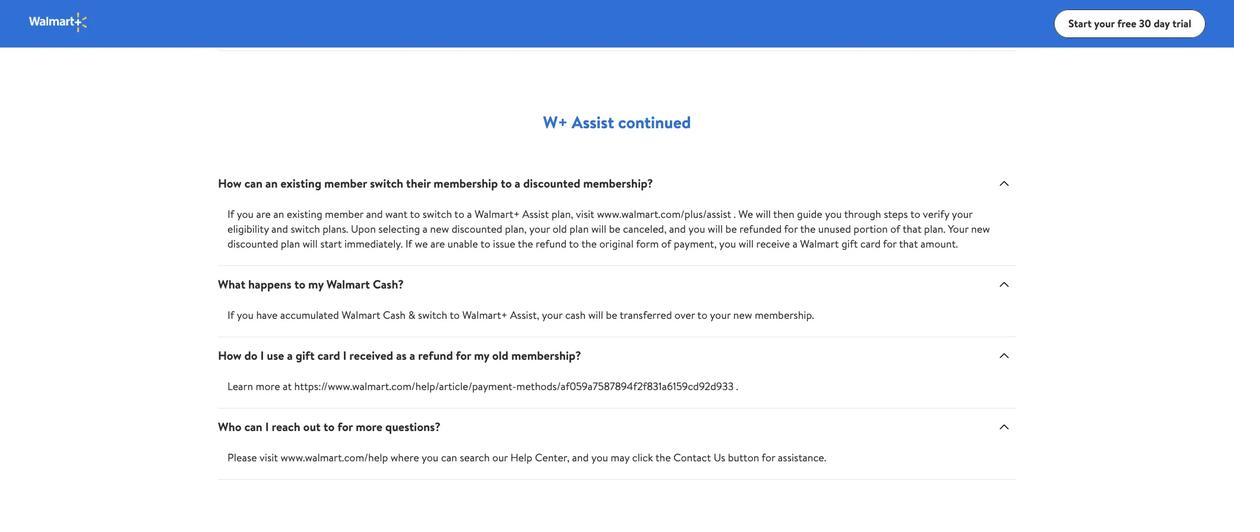 Task type: vqa. For each thing, say whether or not it's contained in the screenshot.
Electronics link
no



Task type: locate. For each thing, give the bounding box(es) containing it.
will left canceled, in the right of the page
[[591, 222, 607, 236]]

if
[[228, 207, 234, 222], [406, 236, 412, 251], [228, 308, 234, 323]]

selecting
[[379, 222, 420, 236]]

membership.
[[755, 308, 814, 323]]

1 horizontal spatial discounted
[[452, 222, 503, 236]]

1 vertical spatial visit
[[260, 450, 278, 465]]

issue
[[493, 236, 516, 251]]

0 vertical spatial walmart+
[[475, 207, 520, 222]]

1 how from the top
[[218, 175, 242, 191]]

where
[[391, 450, 419, 465]]

canceled,
[[623, 222, 667, 236]]

member up "start"
[[325, 207, 364, 222]]

your right over
[[710, 308, 731, 323]]

the left unused
[[801, 222, 816, 236]]

existing
[[281, 175, 322, 191], [287, 207, 322, 222]]

2 vertical spatial walmart
[[342, 308, 381, 323]]

1 vertical spatial how
[[218, 348, 242, 364]]

walmart left cash?
[[327, 276, 370, 292]]

membership?
[[583, 175, 653, 191], [511, 348, 581, 364]]

gift inside the if you are an existing member and want to switch to a walmart+ assist plan, visit www.walmart.com/plus/assist . we will then guide you through steps to verify your eligibility and switch plans. upon selecting a new discounted plan, your old plan will be canceled, and you will be refunded for the unused portion of that plan. your new discounted plan will start immediately. if we are unable to issue the refund to the original form of payment, you will receive a walmart gift card for that amount.
[[842, 236, 858, 251]]

new left membership.
[[734, 308, 752, 323]]

will right we
[[756, 207, 771, 222]]

my up learn more at https://www.walmart.com/help/article/payment-methods/af059a7587894f2f831a6159cd92d933 .
[[474, 348, 490, 364]]

0 vertical spatial walmart
[[800, 236, 839, 251]]

start your free 30 day trial
[[1069, 16, 1192, 31]]

who can i reach out to for more questions?
[[218, 419, 441, 435]]

0 horizontal spatial gift
[[296, 348, 315, 364]]

1 vertical spatial more
[[356, 419, 383, 435]]

upon
[[351, 222, 376, 236]]

card
[[861, 236, 881, 251], [318, 348, 340, 364]]

start
[[320, 236, 342, 251]]

an
[[265, 175, 278, 191], [273, 207, 284, 222]]

walmart+ up issue
[[475, 207, 520, 222]]

0 vertical spatial refund
[[536, 236, 567, 251]]

transferred
[[620, 308, 672, 323]]

1 vertical spatial are
[[431, 236, 445, 251]]

to left issue
[[481, 236, 491, 251]]

visit
[[576, 207, 595, 222], [260, 450, 278, 465]]

for up 'www.walmart.com/help'
[[338, 419, 353, 435]]

refund
[[536, 236, 567, 251], [418, 348, 453, 364]]

an inside the if you are an existing member and want to switch to a walmart+ assist plan, visit www.walmart.com/plus/assist . we will then guide you through steps to verify your eligibility and switch plans. upon selecting a new discounted plan, your old plan will be canceled, and you will be refunded for the unused portion of that plan. your new discounted plan will start immediately. if we are unable to issue the refund to the original form of payment, you will receive a walmart gift card for that amount.
[[273, 207, 284, 222]]

and right eligibility
[[272, 222, 288, 236]]

be left canceled, in the right of the page
[[609, 222, 621, 236]]

unused
[[819, 222, 851, 236]]

an up eligibility
[[265, 175, 278, 191]]

0 horizontal spatial plan,
[[505, 222, 527, 236]]

2 horizontal spatial i
[[343, 348, 347, 364]]

be
[[609, 222, 621, 236], [726, 222, 737, 236], [606, 308, 618, 323]]

0 horizontal spatial my
[[308, 276, 324, 292]]

switch left "start"
[[291, 222, 320, 236]]

0 horizontal spatial refund
[[418, 348, 453, 364]]

walmart inside the if you are an existing member and want to switch to a walmart+ assist plan, visit www.walmart.com/plus/assist . we will then guide you through steps to verify your eligibility and switch plans. upon selecting a new discounted plan, your old plan will be canceled, and you will be refunded for the unused portion of that plan. your new discounted plan will start immediately. if we are unable to issue the refund to the original form of payment, you will receive a walmart gift card for that amount.
[[800, 236, 839, 251]]

1 vertical spatial card
[[318, 348, 340, 364]]

button
[[728, 450, 759, 465]]

my up accumulated
[[308, 276, 324, 292]]

steps
[[884, 207, 908, 222]]

gift right use at left
[[296, 348, 315, 364]]

1 horizontal spatial plan
[[570, 222, 589, 236]]

1 horizontal spatial refund
[[536, 236, 567, 251]]

how up eligibility
[[218, 175, 242, 191]]

will left "start"
[[303, 236, 318, 251]]

1 horizontal spatial membership?
[[583, 175, 653, 191]]

1 vertical spatial if
[[406, 236, 412, 251]]

new right the we on the left of the page
[[430, 222, 449, 236]]

0 horizontal spatial visit
[[260, 450, 278, 465]]

1 vertical spatial an
[[273, 207, 284, 222]]

0 vertical spatial assist
[[572, 110, 614, 134]]

a right 'receive'
[[793, 236, 798, 251]]

methods/af059a7587894f2f831a6159cd92d933
[[517, 379, 734, 394]]

how left do
[[218, 348, 242, 364]]

an right eligibility
[[273, 207, 284, 222]]

0 vertical spatial old
[[553, 222, 567, 236]]

0 vertical spatial if
[[228, 207, 234, 222]]

0 vertical spatial my
[[308, 276, 324, 292]]

how
[[218, 175, 242, 191], [218, 348, 242, 364]]

1 horizontal spatial i
[[265, 419, 269, 435]]

switch
[[370, 175, 403, 191], [423, 207, 452, 222], [291, 222, 320, 236], [418, 308, 447, 323]]

0 vertical spatial card
[[861, 236, 881, 251]]

30
[[1139, 16, 1152, 31]]

refund right as
[[418, 348, 453, 364]]

i
[[260, 348, 264, 364], [343, 348, 347, 364], [265, 419, 269, 435]]

1 horizontal spatial visit
[[576, 207, 595, 222]]

discounted
[[523, 175, 581, 191], [452, 222, 503, 236], [228, 236, 278, 251]]

gift down through
[[842, 236, 858, 251]]

the
[[801, 222, 816, 236], [518, 236, 533, 251], [582, 236, 597, 251], [656, 450, 671, 465]]

your left the cash
[[542, 308, 563, 323]]

1 vertical spatial old
[[492, 348, 509, 364]]

will left we
[[708, 222, 723, 236]]

cash?
[[373, 276, 404, 292]]

switch down the how can an existing member switch their membership to a discounted membership?
[[423, 207, 452, 222]]

a right use at left
[[287, 348, 293, 364]]

1 vertical spatial walmart
[[327, 276, 370, 292]]

w+ image
[[29, 12, 88, 33]]

if you are an existing member and want to switch to a walmart+ assist plan, visit www.walmart.com/plus/assist . we will then guide you through steps to verify your eligibility and switch plans. upon selecting a new discounted plan, your old plan will be canceled, and you will be refunded for the unused portion of that plan. your new discounted plan will start immediately. if we are unable to issue the refund to the original form of payment, you will receive a walmart gift card for that amount.
[[228, 207, 990, 251]]

walmart+
[[475, 207, 520, 222], [462, 308, 508, 323]]

learn
[[228, 379, 253, 394]]

at
[[283, 379, 292, 394]]

0 vertical spatial more
[[256, 379, 280, 394]]

a right selecting
[[423, 222, 428, 236]]

to right &
[[450, 308, 460, 323]]

more left questions?
[[356, 419, 383, 435]]

refund right issue
[[536, 236, 567, 251]]

more left at
[[256, 379, 280, 394]]

cash
[[565, 308, 586, 323]]

i left received
[[343, 348, 347, 364]]

0 vertical spatial visit
[[576, 207, 595, 222]]

original
[[600, 236, 634, 251]]

https://www.walmart.com/help/article/payment-
[[294, 379, 517, 394]]

your inside button
[[1095, 16, 1115, 31]]

.
[[734, 207, 736, 222], [736, 379, 739, 394]]

membership? down the assist,
[[511, 348, 581, 364]]

0 horizontal spatial old
[[492, 348, 509, 364]]

card inside the if you are an existing member and want to switch to a walmart+ assist plan, visit www.walmart.com/plus/assist . we will then guide you through steps to verify your eligibility and switch plans. upon selecting a new discounted plan, your old plan will be canceled, and you will be refunded for the unused portion of that plan. your new discounted plan will start immediately. if we are unable to issue the refund to the original form of payment, you will receive a walmart gift card for that amount.
[[861, 236, 881, 251]]

1 horizontal spatial my
[[474, 348, 490, 364]]

and
[[366, 207, 383, 222], [272, 222, 288, 236], [669, 222, 686, 236], [572, 450, 589, 465]]

you
[[237, 207, 254, 222], [825, 207, 842, 222], [689, 222, 705, 236], [719, 236, 736, 251], [237, 308, 254, 323], [422, 450, 439, 465], [591, 450, 608, 465]]

that
[[903, 222, 922, 236], [899, 236, 918, 251]]

walmart down guide
[[800, 236, 839, 251]]

card left received
[[318, 348, 340, 364]]

1 horizontal spatial card
[[861, 236, 881, 251]]

1 vertical spatial member
[[325, 207, 364, 222]]

a up 'unable'
[[467, 207, 472, 222]]

old up learn more at https://www.walmart.com/help/article/payment-methods/af059a7587894f2f831a6159cd92d933 .
[[492, 348, 509, 364]]

of right form at the right top of page
[[662, 236, 671, 251]]

1 vertical spatial can
[[244, 419, 263, 435]]

payment,
[[674, 236, 717, 251]]

switch right &
[[418, 308, 447, 323]]

cash
[[383, 308, 406, 323]]

through
[[844, 207, 881, 222]]

plan,
[[552, 207, 574, 222], [505, 222, 527, 236]]

we
[[415, 236, 428, 251]]

0 horizontal spatial are
[[256, 207, 271, 222]]

use
[[267, 348, 284, 364]]

assist
[[572, 110, 614, 134], [523, 207, 549, 222]]

1 vertical spatial assist
[[523, 207, 549, 222]]

new
[[430, 222, 449, 236], [971, 222, 990, 236], [734, 308, 752, 323]]

1 vertical spatial existing
[[287, 207, 322, 222]]

1 horizontal spatial plan,
[[552, 207, 574, 222]]

new right your
[[971, 222, 990, 236]]

to
[[501, 175, 512, 191], [410, 207, 420, 222], [455, 207, 465, 222], [911, 207, 921, 222], [481, 236, 491, 251], [569, 236, 579, 251], [294, 276, 306, 292], [450, 308, 460, 323], [698, 308, 708, 323], [324, 419, 335, 435]]

1 vertical spatial refund
[[418, 348, 453, 364]]

immediately.
[[344, 236, 403, 251]]

your left free at the right of the page
[[1095, 16, 1115, 31]]

and left want
[[366, 207, 383, 222]]

2 vertical spatial can
[[441, 450, 457, 465]]

member up plans.
[[324, 175, 367, 191]]

card down through
[[861, 236, 881, 251]]

gift
[[842, 236, 858, 251], [296, 348, 315, 364]]

plan left original
[[570, 222, 589, 236]]

the left original
[[582, 236, 597, 251]]

0 vertical spatial how
[[218, 175, 242, 191]]

can left search
[[441, 450, 457, 465]]

eligibility
[[228, 222, 269, 236]]

we
[[739, 207, 753, 222]]

to right membership on the left of page
[[501, 175, 512, 191]]

can for who
[[244, 419, 263, 435]]

old
[[553, 222, 567, 236], [492, 348, 509, 364]]

0 vertical spatial .
[[734, 207, 736, 222]]

0 horizontal spatial i
[[260, 348, 264, 364]]

what happens to my walmart cash?
[[218, 276, 404, 292]]

1 horizontal spatial gift
[[842, 236, 858, 251]]

0 vertical spatial can
[[244, 175, 263, 191]]

0 horizontal spatial of
[[662, 236, 671, 251]]

1 horizontal spatial new
[[734, 308, 752, 323]]

1 horizontal spatial old
[[553, 222, 567, 236]]

contact
[[674, 450, 711, 465]]

be left transferred
[[606, 308, 618, 323]]

help
[[511, 450, 533, 465]]

our
[[493, 450, 508, 465]]

can right who
[[244, 419, 263, 435]]

receive
[[757, 236, 790, 251]]

0 vertical spatial gift
[[842, 236, 858, 251]]

my
[[308, 276, 324, 292], [474, 348, 490, 364]]

walmart+ left the assist,
[[462, 308, 508, 323]]

&
[[408, 308, 415, 323]]

as
[[396, 348, 407, 364]]

0 horizontal spatial discounted
[[228, 236, 278, 251]]

walmart left cash
[[342, 308, 381, 323]]

2 how from the top
[[218, 348, 242, 364]]

i left reach at the left bottom of page
[[265, 419, 269, 435]]

of right portion
[[891, 222, 901, 236]]

can up eligibility
[[244, 175, 263, 191]]

plan.
[[924, 222, 946, 236]]

1 vertical spatial my
[[474, 348, 490, 364]]

w+
[[543, 110, 568, 134]]

1 vertical spatial .
[[736, 379, 739, 394]]

1 vertical spatial membership?
[[511, 348, 581, 364]]

a right as
[[410, 348, 415, 364]]

more
[[256, 379, 280, 394], [356, 419, 383, 435]]

old right issue
[[553, 222, 567, 236]]

0 horizontal spatial assist
[[523, 207, 549, 222]]

0 horizontal spatial membership?
[[511, 348, 581, 364]]

visit inside the if you are an existing member and want to switch to a walmart+ assist plan, visit www.walmart.com/plus/assist . we will then guide you through steps to verify your eligibility and switch plans. upon selecting a new discounted plan, your old plan will be canceled, and you will be refunded for the unused portion of that plan. your new discounted plan will start immediately. if we are unable to issue the refund to the original form of payment, you will receive a walmart gift card for that amount.
[[576, 207, 595, 222]]

refunded
[[740, 222, 782, 236]]

0 vertical spatial an
[[265, 175, 278, 191]]

us
[[714, 450, 726, 465]]

search
[[460, 450, 490, 465]]

can
[[244, 175, 263, 191], [244, 419, 263, 435], [441, 450, 457, 465]]

www.walmart.com/plus/assist
[[597, 207, 731, 222]]

i right do
[[260, 348, 264, 364]]

for right button
[[762, 450, 776, 465]]

membership? up the if you are an existing member and want to switch to a walmart+ assist plan, visit www.walmart.com/plus/assist . we will then guide you through steps to verify your eligibility and switch plans. upon selecting a new discounted plan, your old plan will be canceled, and you will be refunded for the unused portion of that plan. your new discounted plan will start immediately. if we are unable to issue the refund to the original form of payment, you will receive a walmart gift card for that amount.
[[583, 175, 653, 191]]

1 horizontal spatial more
[[356, 419, 383, 435]]

2 vertical spatial if
[[228, 308, 234, 323]]

plan left "start"
[[281, 236, 300, 251]]

for
[[784, 222, 798, 236], [883, 236, 897, 251], [456, 348, 471, 364], [338, 419, 353, 435], [762, 450, 776, 465]]



Task type: describe. For each thing, give the bounding box(es) containing it.
day
[[1154, 16, 1170, 31]]

if you have accumulated walmart cash & switch to walmart+ assist, your cash will be transferred over to your new membership.
[[228, 308, 814, 323]]

the right issue
[[518, 236, 533, 251]]

refund inside the if you are an existing member and want to switch to a walmart+ assist plan, visit www.walmart.com/plus/assist . we will then guide you through steps to verify your eligibility and switch plans. upon selecting a new discounted plan, your old plan will be canceled, and you will be refunded for the unused portion of that plan. your new discounted plan will start immediately. if we are unable to issue the refund to the original form of payment, you will receive a walmart gift card for that amount.
[[536, 236, 567, 251]]

how do i use a gift card i received as a refund for my old membership?
[[218, 348, 581, 364]]

1 horizontal spatial are
[[431, 236, 445, 251]]

walmart for cash
[[342, 308, 381, 323]]

1 vertical spatial walmart+
[[462, 308, 508, 323]]

your right verify
[[952, 207, 973, 222]]

over
[[675, 308, 695, 323]]

what
[[218, 276, 245, 292]]

0 horizontal spatial plan
[[281, 236, 300, 251]]

assistance.
[[778, 450, 827, 465]]

trial
[[1173, 16, 1192, 31]]

i for a
[[260, 348, 264, 364]]

how do i use a gift card i received as a refund for my old membership? image
[[997, 349, 1012, 363]]

who can i reach out to for more questions? image
[[997, 420, 1012, 434]]

0 vertical spatial membership?
[[583, 175, 653, 191]]

will right the cash
[[588, 308, 603, 323]]

to right happens
[[294, 276, 306, 292]]

existing inside the if you are an existing member and want to switch to a walmart+ assist plan, visit www.walmart.com/plus/assist . we will then guide you through steps to verify your eligibility and switch plans. upon selecting a new discounted plan, your old plan will be canceled, and you will be refunded for the unused portion of that plan. your new discounted plan will start immediately. if we are unable to issue the refund to the original form of payment, you will receive a walmart gift card for that amount.
[[287, 207, 322, 222]]

the right click
[[656, 450, 671, 465]]

0 vertical spatial member
[[324, 175, 367, 191]]

2 horizontal spatial new
[[971, 222, 990, 236]]

verify
[[923, 207, 950, 222]]

guide
[[797, 207, 823, 222]]

if for how can an existing member switch their membership to a discounted membership?
[[228, 207, 234, 222]]

walmart+ inside the if you are an existing member and want to switch to a walmart+ assist plan, visit www.walmart.com/plus/assist . we will then guide you through steps to verify your eligibility and switch plans. upon selecting a new discounted plan, your old plan will be canceled, and you will be refunded for the unused portion of that plan. your new discounted plan will start immediately. if we are unable to issue the refund to the original form of payment, you will receive a walmart gift card for that amount.
[[475, 207, 520, 222]]

free
[[1118, 16, 1137, 31]]

to right over
[[698, 308, 708, 323]]

want
[[385, 207, 408, 222]]

assist,
[[510, 308, 539, 323]]

learn more at https://www.walmart.com/help/article/payment-methods/af059a7587894f2f831a6159cd92d933 .
[[228, 379, 739, 394]]

may
[[611, 450, 630, 465]]

member inside the if you are an existing member and want to switch to a walmart+ assist plan, visit www.walmart.com/plus/assist . we will then guide you through steps to verify your eligibility and switch plans. upon selecting a new discounted plan, your old plan will be canceled, and you will be refunded for the unused portion of that plan. your new discounted plan will start immediately. if we are unable to issue the refund to the original form of payment, you will receive a walmart gift card for that amount.
[[325, 207, 364, 222]]

please
[[228, 450, 257, 465]]

out
[[303, 419, 321, 435]]

start
[[1069, 16, 1092, 31]]

then
[[774, 207, 795, 222]]

what happens to my walmart cash? image
[[997, 277, 1012, 292]]

how can an existing member switch their membership to a discounted membership? image
[[997, 176, 1012, 191]]

0 horizontal spatial card
[[318, 348, 340, 364]]

continued
[[618, 110, 691, 134]]

unable
[[448, 236, 478, 251]]

for right refunded
[[784, 222, 798, 236]]

and right center,
[[572, 450, 589, 465]]

who
[[218, 419, 242, 435]]

can for how
[[244, 175, 263, 191]]

amount.
[[921, 236, 958, 251]]

plans.
[[323, 222, 348, 236]]

switch left "their" at the top of the page
[[370, 175, 403, 191]]

to right out
[[324, 419, 335, 435]]

to right want
[[410, 207, 420, 222]]

accumulated
[[280, 308, 339, 323]]

how can an existing member switch their membership to a discounted membership?
[[218, 175, 653, 191]]

form
[[636, 236, 659, 251]]

your right issue
[[529, 222, 550, 236]]

0 horizontal spatial new
[[430, 222, 449, 236]]

if for what happens to my walmart cash?
[[228, 308, 234, 323]]

received
[[350, 348, 393, 364]]

0 vertical spatial are
[[256, 207, 271, 222]]

1 vertical spatial gift
[[296, 348, 315, 364]]

please visit www.walmart.com/help where you can search our help center, and you may click the contact us button for assistance.
[[228, 450, 827, 465]]

for down steps
[[883, 236, 897, 251]]

1 horizontal spatial assist
[[572, 110, 614, 134]]

your
[[948, 222, 969, 236]]

membership
[[434, 175, 498, 191]]

2 horizontal spatial discounted
[[523, 175, 581, 191]]

walmart for cash?
[[327, 276, 370, 292]]

questions?
[[385, 419, 441, 435]]

how for how can an existing member switch their membership to a discounted membership?
[[218, 175, 242, 191]]

start your free 30 day trial button
[[1054, 10, 1206, 38]]

their
[[406, 175, 431, 191]]

reach
[[272, 419, 300, 435]]

w+ assist continued
[[543, 110, 691, 134]]

be left we
[[726, 222, 737, 236]]

. inside the if you are an existing member and want to switch to a walmart+ assist plan, visit www.walmart.com/plus/assist . we will then guide you through steps to verify your eligibility and switch plans. upon selecting a new discounted plan, your old plan will be canceled, and you will be refunded for the unused portion of that plan. your new discounted plan will start immediately. if we are unable to issue the refund to the original form of payment, you will receive a walmart gift card for that amount.
[[734, 207, 736, 222]]

1 horizontal spatial of
[[891, 222, 901, 236]]

for up learn more at https://www.walmart.com/help/article/payment-methods/af059a7587894f2f831a6159cd92d933 .
[[456, 348, 471, 364]]

www.walmart.com/help
[[281, 450, 388, 465]]

to up 'unable'
[[455, 207, 465, 222]]

do
[[244, 348, 258, 364]]

0 horizontal spatial more
[[256, 379, 280, 394]]

assist inside the if you are an existing member and want to switch to a walmart+ assist plan, visit www.walmart.com/plus/assist . we will then guide you through steps to verify your eligibility and switch plans. upon selecting a new discounted plan, your old plan will be canceled, and you will be refunded for the unused portion of that plan. your new discounted plan will start immediately. if we are unable to issue the refund to the original form of payment, you will receive a walmart gift card for that amount.
[[523, 207, 549, 222]]

how for how do i use a gift card i received as a refund for my old membership?
[[218, 348, 242, 364]]

will left 'receive'
[[739, 236, 754, 251]]

old inside the if you are an existing member and want to switch to a walmart+ assist plan, visit www.walmart.com/plus/assist . we will then guide you through steps to verify your eligibility and switch plans. upon selecting a new discounted plan, your old plan will be canceled, and you will be refunded for the unused portion of that plan. your new discounted plan will start immediately. if we are unable to issue the refund to the original form of payment, you will receive a walmart gift card for that amount.
[[553, 222, 567, 236]]

portion
[[854, 222, 888, 236]]

happens
[[248, 276, 292, 292]]

i for out
[[265, 419, 269, 435]]

a right membership on the left of page
[[515, 175, 521, 191]]

0 vertical spatial existing
[[281, 175, 322, 191]]

click
[[632, 450, 653, 465]]

have
[[256, 308, 278, 323]]

to left original
[[569, 236, 579, 251]]

to right steps
[[911, 207, 921, 222]]

and right canceled, in the right of the page
[[669, 222, 686, 236]]

center,
[[535, 450, 570, 465]]



